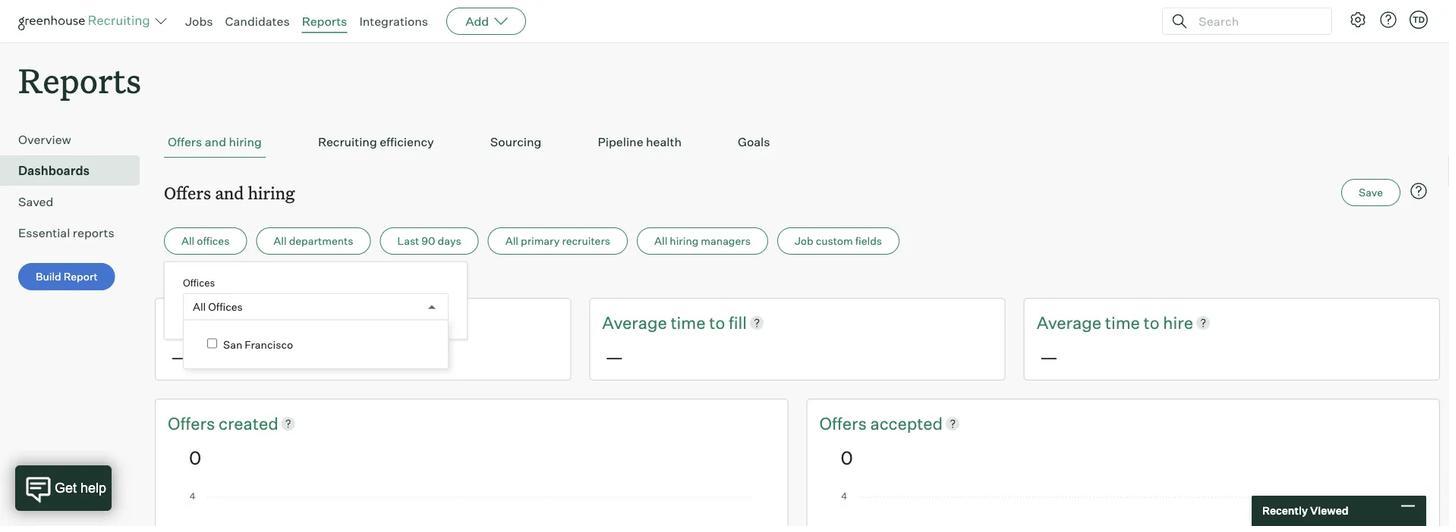 Task type: locate. For each thing, give the bounding box(es) containing it.
all for all offices
[[193, 301, 206, 314]]

accepted link
[[871, 412, 943, 436]]

1 horizontal spatial to link
[[1144, 311, 1164, 335]]

time link left hire link
[[1105, 311, 1144, 335]]

1 horizontal spatial xychart image
[[841, 493, 1406, 527]]

saved
[[18, 195, 53, 210]]

average link
[[602, 311, 671, 335], [1037, 311, 1105, 335]]

2 average link from the left
[[1037, 311, 1105, 335]]

goals
[[738, 135, 770, 150]]

1 time link from the left
[[671, 311, 709, 335]]

xychart image
[[189, 493, 754, 527], [841, 493, 1406, 527]]

job custom fields
[[795, 235, 882, 248]]

td
[[1413, 14, 1425, 25]]

2 0 from the left
[[841, 447, 853, 469]]

1 — from the left
[[171, 346, 189, 369]]

all left managers
[[655, 235, 668, 248]]

all left the offices
[[181, 235, 195, 248]]

reports down greenhouse recruiting 'image'
[[18, 58, 141, 103]]

fill link
[[729, 311, 747, 335]]

1 horizontal spatial —
[[605, 346, 624, 369]]

offers and hiring button
[[164, 127, 266, 158]]

0 vertical spatial reports
[[302, 14, 347, 29]]

faq image
[[1410, 182, 1428, 201]]

0 vertical spatial offers and hiring
[[168, 135, 262, 150]]

0 horizontal spatial 0
[[189, 447, 201, 469]]

offers and hiring
[[168, 135, 262, 150], [164, 182, 295, 204]]

average time to for hire
[[1037, 313, 1164, 333]]

to link for fill
[[709, 311, 729, 335]]

2 time link from the left
[[1105, 311, 1144, 335]]

build report button
[[18, 264, 115, 291]]

all offices button
[[164, 228, 247, 255]]

hire
[[1164, 313, 1194, 333]]

recruiting efficiency
[[318, 135, 434, 150]]

1 horizontal spatial offers link
[[820, 412, 871, 436]]

3 — from the left
[[1040, 346, 1058, 369]]

1 to from the left
[[709, 313, 725, 333]]

recruiting efficiency button
[[314, 127, 438, 158]]

Search text field
[[1195, 10, 1318, 32]]

average
[[602, 313, 667, 333], [1037, 313, 1102, 333]]

0 horizontal spatial average link
[[602, 311, 671, 335]]

2 to link from the left
[[1144, 311, 1164, 335]]

to for fill
[[709, 313, 725, 333]]

essential reports
[[18, 226, 114, 241]]

1 offers link from the left
[[168, 412, 219, 436]]

oct
[[203, 275, 221, 288]]

to
[[709, 313, 725, 333], [1144, 313, 1160, 333]]

2 offers link from the left
[[820, 412, 871, 436]]

0 horizontal spatial —
[[171, 346, 189, 369]]

0 horizontal spatial to link
[[709, 311, 729, 335]]

hiring inside tab list
[[229, 135, 262, 150]]

average time to
[[602, 313, 729, 333], [1037, 313, 1164, 333]]

to link for hire
[[1144, 311, 1164, 335]]

2 xychart image from the left
[[841, 493, 1406, 527]]

1 horizontal spatial 0
[[841, 447, 853, 469]]

1 average link from the left
[[602, 311, 671, 335]]

to left fill on the right
[[709, 313, 725, 333]]

1 horizontal spatial reports
[[302, 14, 347, 29]]

0 vertical spatial hiring
[[229, 135, 262, 150]]

San Francisco checkbox
[[207, 339, 217, 349]]

time link
[[671, 311, 709, 335], [1105, 311, 1144, 335]]

francisco
[[245, 338, 293, 352]]

to link
[[709, 311, 729, 335], [1144, 311, 1164, 335]]

created link
[[219, 412, 278, 436]]

2 average from the left
[[1037, 313, 1102, 333]]

0 horizontal spatial to
[[709, 313, 725, 333]]

offers inside button
[[168, 135, 202, 150]]

acceptance link
[[210, 311, 304, 335]]

to left hire
[[1144, 313, 1160, 333]]

1 vertical spatial hiring
[[248, 182, 295, 204]]

offers link for created
[[168, 412, 219, 436]]

1 horizontal spatial average time to
[[1037, 313, 1164, 333]]

0 horizontal spatial offers link
[[168, 412, 219, 436]]

2023
[[240, 275, 267, 288]]

all offices
[[193, 301, 243, 314]]

reports right the candidates link
[[302, 14, 347, 29]]

0 horizontal spatial xychart image
[[189, 493, 754, 527]]

time link left fill link
[[671, 311, 709, 335]]

days
[[438, 235, 461, 248]]

created
[[219, 413, 278, 434]]

1 horizontal spatial average link
[[1037, 311, 1105, 335]]

0 horizontal spatial time
[[671, 313, 706, 333]]

san
[[223, 338, 242, 352]]

1 xychart image from the left
[[189, 493, 754, 527]]

integrations
[[359, 14, 428, 29]]

0 horizontal spatial average time to
[[602, 313, 729, 333]]

time left fill on the right
[[671, 313, 706, 333]]

all left the "primary"
[[506, 235, 519, 248]]

1 time from the left
[[671, 313, 706, 333]]

departments
[[289, 235, 353, 248]]

— for fill
[[605, 346, 624, 369]]

average for fill
[[602, 313, 667, 333]]

1 average time to from the left
[[602, 313, 729, 333]]

add
[[466, 14, 489, 29]]

0 vertical spatial offices
[[183, 277, 215, 289]]

2 horizontal spatial —
[[1040, 346, 1058, 369]]

-
[[196, 275, 201, 288]]

pipeline
[[598, 135, 644, 150]]

1 vertical spatial reports
[[18, 58, 141, 103]]

reports
[[302, 14, 347, 29], [18, 58, 141, 103]]

all for all departments
[[274, 235, 287, 248]]

all offices
[[181, 235, 230, 248]]

0 horizontal spatial reports
[[18, 58, 141, 103]]

rate link
[[304, 311, 335, 335]]

2 vertical spatial hiring
[[670, 235, 699, 248]]

2 average time to from the left
[[1037, 313, 1164, 333]]

1 horizontal spatial time
[[1105, 313, 1140, 333]]

— for hire
[[1040, 346, 1058, 369]]

2 — from the left
[[605, 346, 624, 369]]

xychart image for created
[[189, 493, 754, 527]]

time left hire
[[1105, 313, 1140, 333]]

all for all offices
[[181, 235, 195, 248]]

all
[[181, 235, 195, 248], [274, 235, 287, 248], [506, 235, 519, 248], [655, 235, 668, 248], [193, 301, 206, 314]]

san francisco
[[223, 338, 293, 352]]

td button
[[1407, 8, 1431, 32]]

goals button
[[734, 127, 774, 158]]

1 horizontal spatial average
[[1037, 313, 1102, 333]]

1 horizontal spatial time link
[[1105, 311, 1144, 335]]

1 horizontal spatial to
[[1144, 313, 1160, 333]]

0 horizontal spatial average
[[602, 313, 667, 333]]

2 time from the left
[[1105, 313, 1140, 333]]

1 average from the left
[[602, 313, 667, 333]]

tab list
[[164, 127, 1431, 158]]

offices
[[183, 277, 215, 289], [208, 301, 243, 314]]

0 horizontal spatial time link
[[671, 311, 709, 335]]

offers link
[[168, 412, 219, 436], [820, 412, 871, 436]]

2 to from the left
[[1144, 313, 1160, 333]]

tab list containing offers and hiring
[[164, 127, 1431, 158]]

and
[[205, 135, 226, 150], [215, 182, 244, 204]]

all down '-'
[[193, 301, 206, 314]]

all left departments
[[274, 235, 287, 248]]

greenhouse recruiting image
[[18, 12, 155, 30]]

overview link
[[18, 131, 134, 149]]

0 vertical spatial and
[[205, 135, 226, 150]]

sourcing
[[490, 135, 542, 150]]

0
[[189, 447, 201, 469], [841, 447, 853, 469]]

all departments button
[[256, 228, 371, 255]]

hiring
[[229, 135, 262, 150], [248, 182, 295, 204], [670, 235, 699, 248]]

1 0 from the left
[[189, 447, 201, 469]]

essential
[[18, 226, 70, 241]]

1 to link from the left
[[709, 311, 729, 335]]

report
[[64, 270, 98, 284]]

pipeline health button
[[594, 127, 686, 158]]

all hiring managers button
[[637, 228, 768, 255]]



Task type: describe. For each thing, give the bounding box(es) containing it.
aug 2 - oct 31, 2023
[[164, 275, 267, 288]]

offers link for accepted
[[820, 412, 871, 436]]

fill
[[729, 313, 747, 333]]

jobs
[[185, 14, 213, 29]]

dashboards
[[18, 163, 90, 179]]

time link for hire
[[1105, 311, 1144, 335]]

primary
[[521, 235, 560, 248]]

essential reports link
[[18, 224, 134, 242]]

job
[[795, 235, 814, 248]]

save
[[1359, 186, 1384, 199]]

all primary recruiters
[[506, 235, 611, 248]]

configure image
[[1349, 11, 1368, 29]]

offer acceptance
[[168, 313, 304, 333]]

time for fill
[[671, 313, 706, 333]]

build
[[36, 270, 61, 284]]

offers and hiring inside button
[[168, 135, 262, 150]]

recruiting
[[318, 135, 377, 150]]

job custom fields button
[[777, 228, 900, 255]]

accepted
[[871, 413, 943, 434]]

last 90 days
[[397, 235, 461, 248]]

to for hire
[[1144, 313, 1160, 333]]

pipeline health
[[598, 135, 682, 150]]

last 90 days button
[[380, 228, 479, 255]]

reports link
[[302, 14, 347, 29]]

dashboards link
[[18, 162, 134, 180]]

average link for hire
[[1037, 311, 1105, 335]]

offices
[[197, 235, 230, 248]]

1 vertical spatial and
[[215, 182, 244, 204]]

health
[[646, 135, 682, 150]]

0 for created
[[189, 447, 201, 469]]

recently viewed
[[1263, 505, 1349, 518]]

reports
[[73, 226, 114, 241]]

viewed
[[1311, 505, 1349, 518]]

overview
[[18, 132, 71, 147]]

save button
[[1342, 179, 1401, 207]]

all hiring managers
[[655, 235, 751, 248]]

last
[[397, 235, 419, 248]]

average link for fill
[[602, 311, 671, 335]]

acceptance
[[210, 313, 301, 333]]

90
[[422, 235, 436, 248]]

recently
[[1263, 505, 1308, 518]]

td button
[[1410, 11, 1428, 29]]

hire link
[[1164, 311, 1194, 335]]

candidates
[[225, 14, 290, 29]]

2
[[187, 275, 194, 288]]

saved link
[[18, 193, 134, 211]]

rate
[[304, 313, 335, 333]]

0 for accepted
[[841, 447, 853, 469]]

aug
[[164, 275, 185, 288]]

1 vertical spatial offers and hiring
[[164, 182, 295, 204]]

offer
[[168, 313, 206, 333]]

candidates link
[[225, 14, 290, 29]]

recruiters
[[562, 235, 611, 248]]

integrations link
[[359, 14, 428, 29]]

31,
[[224, 275, 238, 288]]

managers
[[701, 235, 751, 248]]

add button
[[447, 8, 526, 35]]

sourcing button
[[487, 127, 546, 158]]

xychart image for accepted
[[841, 493, 1406, 527]]

efficiency
[[380, 135, 434, 150]]

and inside button
[[205, 135, 226, 150]]

all primary recruiters button
[[488, 228, 628, 255]]

custom
[[816, 235, 853, 248]]

fields
[[856, 235, 882, 248]]

all for all primary recruiters
[[506, 235, 519, 248]]

time link for fill
[[671, 311, 709, 335]]

time for hire
[[1105, 313, 1140, 333]]

all departments
[[274, 235, 353, 248]]

jobs link
[[185, 14, 213, 29]]

1 vertical spatial offices
[[208, 301, 243, 314]]

average time to for fill
[[602, 313, 729, 333]]

build report
[[36, 270, 98, 284]]

all for all hiring managers
[[655, 235, 668, 248]]

offer link
[[168, 311, 210, 335]]

average for hire
[[1037, 313, 1102, 333]]



Task type: vqa. For each thing, say whether or not it's contained in the screenshot.
the rightmost "time"
yes



